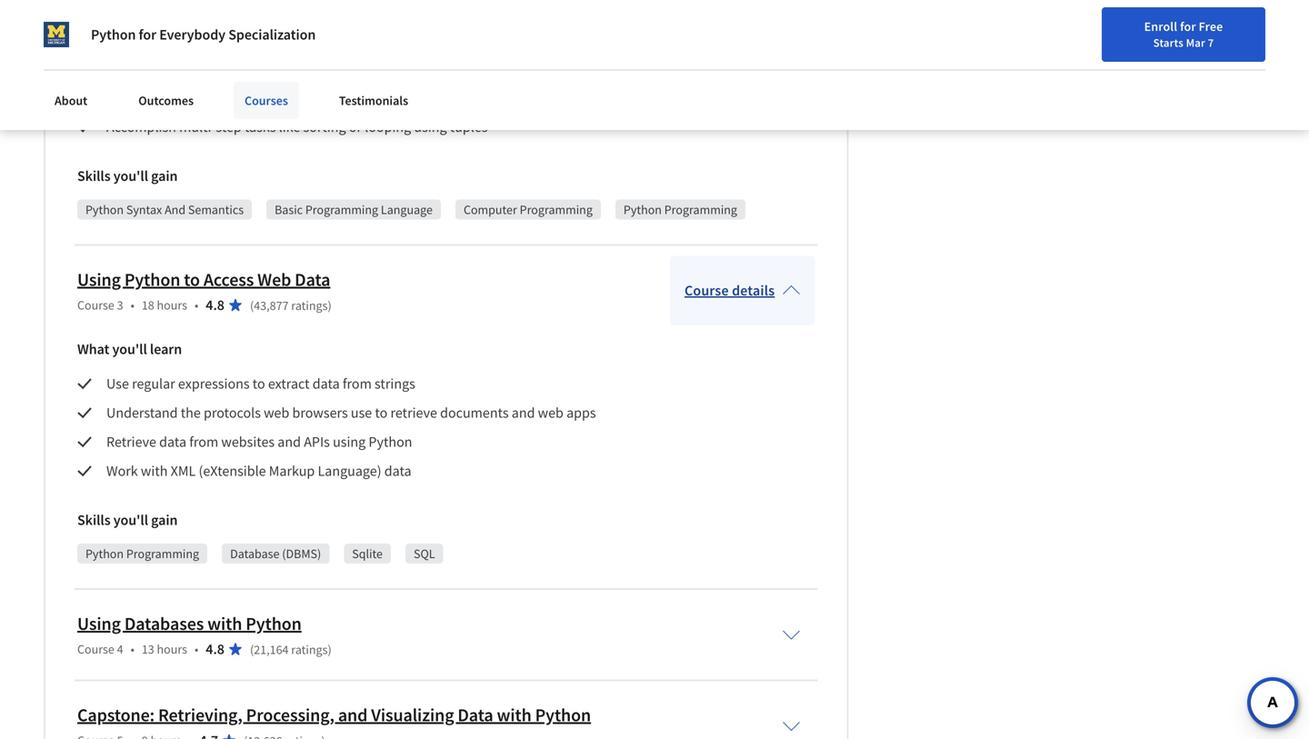 Task type: describe. For each thing, give the bounding box(es) containing it.
• down using databases with python
[[195, 641, 198, 657]]

sql
[[414, 545, 435, 562]]

testimonials
[[339, 92, 408, 109]]

programs
[[149, 60, 207, 78]]

able
[[260, 60, 286, 78]]

skills for python programming
[[77, 511, 111, 529]]

processing,
[[246, 704, 334, 726]]

13
[[142, 641, 154, 657]]

using for using databases with python
[[77, 612, 121, 635]]

retrieve
[[106, 433, 156, 451]]

create
[[106, 60, 146, 78]]

xml
[[171, 462, 196, 480]]

tuples
[[450, 118, 488, 136]]

of
[[239, 30, 252, 49]]

using python to access web data
[[77, 268, 330, 291]]

expressions
[[178, 375, 250, 393]]

2 web from the left
[[538, 404, 564, 422]]

( for access
[[250, 297, 254, 314]]

use
[[351, 404, 372, 422]]

everybody
[[159, 25, 226, 44]]

basic
[[275, 201, 303, 218]]

language
[[381, 201, 433, 218]]

what you'll learn
[[77, 340, 182, 358]]

as
[[171, 89, 185, 107]]

you'll for syntax
[[113, 167, 148, 185]]

data left as
[[141, 89, 169, 107]]

skills you'll gain for programming
[[77, 511, 178, 529]]

apis
[[304, 433, 330, 451]]

specialization
[[228, 25, 316, 44]]

retrieve data from websites and apis using python
[[106, 433, 412, 451]]

data up xml at the left bottom of page
[[159, 433, 186, 451]]

read
[[305, 60, 332, 78]]

for for free
[[1180, 18, 1196, 35]]

write
[[361, 60, 392, 78]]

• right 3 in the left top of the page
[[131, 297, 134, 313]]

python syntax and semantics
[[85, 201, 244, 218]]

courses
[[245, 92, 288, 109]]

( 21,164 ratings )
[[250, 641, 332, 658]]

used
[[442, 30, 471, 49]]

and left the apis in the bottom left of the page
[[278, 433, 301, 451]]

programming up course details
[[664, 201, 737, 218]]

1 horizontal spatial from
[[343, 375, 372, 393]]

• right 4
[[131, 641, 134, 657]]

course for using python to access web data
[[77, 297, 114, 313]]

create programs that are able to read and write data from files
[[106, 60, 482, 78]]

accomplish
[[106, 118, 176, 136]]

explain the principles of data structures & how they are used
[[106, 30, 471, 49]]

enroll
[[1144, 18, 1177, 35]]

testimonials link
[[328, 82, 419, 119]]

step
[[216, 118, 242, 136]]

apps
[[566, 404, 596, 422]]

principles
[[177, 30, 237, 49]]

explain
[[106, 30, 151, 49]]

documents
[[440, 404, 509, 422]]

course 4 • 13 hours •
[[77, 641, 198, 657]]

syntax
[[126, 201, 162, 218]]

(extensible
[[199, 462, 266, 480]]

protocols
[[204, 404, 261, 422]]

4.8 for with
[[206, 640, 225, 658]]

1 vertical spatial with
[[207, 612, 242, 635]]

semantics
[[188, 201, 244, 218]]

2 horizontal spatial from
[[425, 60, 454, 78]]

and
[[165, 201, 186, 218]]

about
[[55, 92, 87, 109]]

capstone:
[[77, 704, 155, 726]]

2 horizontal spatial with
[[497, 704, 532, 726]]

or
[[349, 118, 362, 136]]

gain for programming
[[151, 511, 178, 529]]

courses link
[[234, 82, 299, 119]]

learn
[[150, 340, 182, 358]]

looping
[[365, 118, 411, 136]]

to right able
[[289, 60, 302, 78]]

what
[[77, 340, 109, 358]]

outcomes link
[[127, 82, 205, 119]]

they
[[390, 30, 416, 49]]

strings
[[375, 375, 415, 393]]

work with xml (extensible markup language) data
[[106, 462, 411, 480]]

2 vertical spatial from
[[189, 433, 218, 451]]

skills you'll gain for syntax
[[77, 167, 178, 185]]

course inside dropdown button
[[685, 282, 729, 300]]

store
[[106, 89, 139, 107]]

( for python
[[250, 641, 254, 658]]

21,164
[[254, 641, 289, 658]]

starts
[[1153, 35, 1184, 50]]

visualizing
[[371, 704, 454, 726]]

data for web
[[295, 268, 330, 291]]

store data as key/value pairs using python dictionaries
[[106, 89, 436, 107]]

the for protocols
[[181, 404, 201, 422]]

) for using python to access web data
[[328, 297, 332, 314]]

course details
[[685, 282, 775, 300]]

files
[[457, 60, 482, 78]]

understand
[[106, 404, 178, 422]]

for for everybody
[[139, 25, 156, 44]]

skills for python syntax and semantics
[[77, 167, 111, 185]]

retrieve
[[390, 404, 437, 422]]

language)
[[318, 462, 381, 480]]

course for using databases with python
[[77, 641, 114, 657]]

extract
[[268, 375, 310, 393]]



Task type: locate. For each thing, give the bounding box(es) containing it.
using for using python to access web data
[[77, 268, 121, 291]]

python for everybody specialization
[[91, 25, 316, 44]]

course left 3 in the left top of the page
[[77, 297, 114, 313]]

from
[[425, 60, 454, 78], [343, 375, 372, 393], [189, 433, 218, 451]]

skills
[[77, 167, 111, 185], [77, 511, 111, 529]]

• down using python to access web data link
[[195, 297, 198, 313]]

0 vertical spatial the
[[154, 30, 174, 49]]

1 vertical spatial the
[[181, 404, 201, 422]]

dictionaries
[[364, 89, 436, 107]]

course left 4
[[77, 641, 114, 657]]

database
[[230, 545, 280, 562]]

using up accomplish multi-step tasks like sorting or looping using tuples
[[282, 89, 315, 107]]

to
[[289, 60, 302, 78], [184, 268, 200, 291], [253, 375, 265, 393], [375, 404, 388, 422]]

using databases with python
[[77, 612, 302, 635]]

(dbms)
[[282, 545, 321, 562]]

0 vertical spatial using
[[282, 89, 315, 107]]

7
[[1208, 35, 1214, 50]]

from up xml at the left bottom of page
[[189, 433, 218, 451]]

0 vertical spatial skills
[[77, 167, 111, 185]]

web
[[257, 268, 291, 291]]

2 horizontal spatial using
[[414, 118, 447, 136]]

43,877
[[254, 297, 289, 314]]

and left 'visualizing'
[[338, 704, 368, 726]]

2 vertical spatial you'll
[[113, 511, 148, 529]]

like
[[279, 118, 300, 136]]

0 vertical spatial data
[[295, 268, 330, 291]]

ratings
[[291, 297, 328, 314], [291, 641, 328, 658]]

0 vertical spatial with
[[141, 462, 168, 480]]

using up 3 in the left top of the page
[[77, 268, 121, 291]]

regular
[[132, 375, 175, 393]]

from left files
[[425, 60, 454, 78]]

computer
[[464, 201, 517, 218]]

python
[[91, 25, 136, 44], [318, 89, 362, 107], [85, 201, 124, 218], [624, 201, 662, 218], [124, 268, 180, 291], [369, 433, 412, 451], [85, 545, 124, 562], [246, 612, 302, 635], [535, 704, 591, 726]]

using python to access web data link
[[77, 268, 330, 291]]

2 vertical spatial using
[[333, 433, 366, 451]]

0 vertical spatial using
[[77, 268, 121, 291]]

1 horizontal spatial using
[[333, 433, 366, 451]]

to left access
[[184, 268, 200, 291]]

data for visualizing
[[458, 704, 493, 726]]

1 vertical spatial 4.8
[[206, 640, 225, 658]]

retrieving,
[[158, 704, 243, 726]]

( down using databases with python link
[[250, 641, 254, 658]]

0 vertical spatial hours
[[157, 297, 187, 313]]

and right documents
[[512, 404, 535, 422]]

1 horizontal spatial web
[[538, 404, 564, 422]]

about link
[[44, 82, 98, 119]]

from up use
[[343, 375, 372, 393]]

0 vertical spatial from
[[425, 60, 454, 78]]

understand the protocols web browsers use to retrieve documents and web apps
[[106, 404, 596, 422]]

the
[[154, 30, 174, 49], [181, 404, 201, 422]]

1 horizontal spatial for
[[1180, 18, 1196, 35]]

course left the "details"
[[685, 282, 729, 300]]

0 horizontal spatial using
[[282, 89, 315, 107]]

1 vertical spatial data
[[458, 704, 493, 726]]

using up 4
[[77, 612, 121, 635]]

0 horizontal spatial with
[[141, 462, 168, 480]]

0 vertical spatial are
[[419, 30, 439, 49]]

1 ( from the top
[[250, 297, 254, 314]]

( 43,877 ratings )
[[250, 297, 332, 314]]

sqlite
[[352, 545, 383, 562]]

you'll left the learn
[[112, 340, 147, 358]]

2 using from the top
[[77, 612, 121, 635]]

mar
[[1186, 35, 1205, 50]]

1 horizontal spatial with
[[207, 612, 242, 635]]

1 vertical spatial from
[[343, 375, 372, 393]]

you'll up the syntax
[[113, 167, 148, 185]]

1 vertical spatial are
[[238, 60, 257, 78]]

using databases with python link
[[77, 612, 302, 635]]

ratings right 21,164
[[291, 641, 328, 658]]

4.8 down using databases with python link
[[206, 640, 225, 658]]

skills down accomplish
[[77, 167, 111, 185]]

free
[[1199, 18, 1223, 35]]

for up create
[[139, 25, 156, 44]]

1 4.8 from the top
[[206, 296, 225, 314]]

1 horizontal spatial are
[[419, 30, 439, 49]]

2 ratings from the top
[[291, 641, 328, 658]]

tasks
[[245, 118, 276, 136]]

0 horizontal spatial python programming
[[85, 545, 199, 562]]

are
[[419, 30, 439, 49], [238, 60, 257, 78]]

) right the '43,877'
[[328, 297, 332, 314]]

chat with us image
[[1258, 688, 1287, 717]]

for inside enroll for free starts mar 7
[[1180, 18, 1196, 35]]

to right use
[[375, 404, 388, 422]]

data up browsers
[[313, 375, 340, 393]]

enroll for free starts mar 7
[[1144, 18, 1223, 50]]

that
[[210, 60, 235, 78]]

gain down xml at the left bottom of page
[[151, 511, 178, 529]]

data right the 'language)'
[[384, 462, 411, 480]]

( down access
[[250, 297, 254, 314]]

course details button
[[670, 256, 815, 325]]

basic programming language
[[275, 201, 433, 218]]

2 4.8 from the top
[[206, 640, 225, 658]]

you'll for programming
[[113, 511, 148, 529]]

1 skills from the top
[[77, 167, 111, 185]]

1 ratings from the top
[[291, 297, 328, 314]]

1 vertical spatial hours
[[157, 641, 187, 657]]

1 vertical spatial gain
[[151, 511, 178, 529]]

skills you'll gain
[[77, 167, 178, 185], [77, 511, 178, 529]]

menu item
[[983, 18, 1100, 77]]

1 horizontal spatial the
[[181, 404, 201, 422]]

2 ) from the top
[[328, 641, 332, 658]]

programming right computer
[[520, 201, 593, 218]]

with
[[141, 462, 168, 480], [207, 612, 242, 635], [497, 704, 532, 726]]

4.8 down using python to access web data link
[[206, 296, 225, 314]]

data right 'of'
[[254, 30, 282, 49]]

0 vertical spatial skills you'll gain
[[77, 167, 178, 185]]

browsers
[[292, 404, 348, 422]]

2 vertical spatial with
[[497, 704, 532, 726]]

1 vertical spatial ratings
[[291, 641, 328, 658]]

ratings right the '43,877'
[[291, 297, 328, 314]]

1 skills you'll gain from the top
[[77, 167, 178, 185]]

1 vertical spatial using
[[77, 612, 121, 635]]

2 ( from the top
[[250, 641, 254, 658]]

0 vertical spatial ratings
[[291, 297, 328, 314]]

hours
[[157, 297, 187, 313], [157, 641, 187, 657]]

)
[[328, 297, 332, 314], [328, 641, 332, 658]]

skills you'll gain up the syntax
[[77, 167, 178, 185]]

) right 21,164
[[328, 641, 332, 658]]

programming right basic
[[305, 201, 378, 218]]

you'll down work
[[113, 511, 148, 529]]

capstone: retrieving, processing, and visualizing data with python
[[77, 704, 591, 726]]

skills you'll gain down work
[[77, 511, 178, 529]]

structures
[[285, 30, 346, 49]]

gain up python syntax and semantics
[[151, 167, 178, 185]]

hours for databases
[[157, 641, 187, 657]]

programming up 'databases'
[[126, 545, 199, 562]]

access
[[203, 268, 254, 291]]

1 horizontal spatial python programming
[[624, 201, 737, 218]]

ratings for using python to access web data
[[291, 297, 328, 314]]

use regular expressions to extract data from strings
[[106, 375, 415, 393]]

2 skills from the top
[[77, 511, 111, 529]]

for up mar
[[1180, 18, 1196, 35]]

university of michigan image
[[44, 22, 69, 47]]

you'll
[[113, 167, 148, 185], [112, 340, 147, 358], [113, 511, 148, 529]]

4
[[117, 641, 123, 657]]

are right they
[[419, 30, 439, 49]]

outcomes
[[138, 92, 194, 109]]

1 horizontal spatial data
[[458, 704, 493, 726]]

hours right 13 at the bottom of page
[[157, 641, 187, 657]]

0 horizontal spatial data
[[295, 268, 330, 291]]

data down they
[[395, 60, 422, 78]]

1 hours from the top
[[157, 297, 187, 313]]

use
[[106, 375, 129, 393]]

0 horizontal spatial from
[[189, 433, 218, 451]]

key/value
[[188, 89, 246, 107]]

1 web from the left
[[264, 404, 289, 422]]

1 vertical spatial you'll
[[112, 340, 147, 358]]

0 horizontal spatial the
[[154, 30, 174, 49]]

accomplish multi-step tasks like sorting or looping using tuples
[[106, 118, 488, 136]]

0 vertical spatial (
[[250, 297, 254, 314]]

1 vertical spatial python programming
[[85, 545, 199, 562]]

hours for python
[[157, 297, 187, 313]]

(
[[250, 297, 254, 314], [250, 641, 254, 658]]

the for principles
[[154, 30, 174, 49]]

0 horizontal spatial for
[[139, 25, 156, 44]]

how
[[360, 30, 387, 49]]

1 vertical spatial (
[[250, 641, 254, 658]]

databases
[[124, 612, 204, 635]]

the down expressions
[[181, 404, 201, 422]]

and right "read"
[[335, 60, 358, 78]]

using left tuples
[[414, 118, 447, 136]]

1 ) from the top
[[328, 297, 332, 314]]

1 gain from the top
[[151, 167, 178, 185]]

web down extract
[[264, 404, 289, 422]]

web left 'apps'
[[538, 404, 564, 422]]

details
[[732, 282, 775, 300]]

&
[[349, 30, 358, 49]]

work
[[106, 462, 138, 480]]

0 vertical spatial )
[[328, 297, 332, 314]]

3
[[117, 297, 123, 313]]

skills down work
[[77, 511, 111, 529]]

0 horizontal spatial are
[[238, 60, 257, 78]]

are right that
[[238, 60, 257, 78]]

0 vertical spatial gain
[[151, 167, 178, 185]]

using up the 'language)'
[[333, 433, 366, 451]]

course 3 • 18 hours •
[[77, 297, 198, 313]]

2 hours from the top
[[157, 641, 187, 657]]

to left extract
[[253, 375, 265, 393]]

using
[[282, 89, 315, 107], [414, 118, 447, 136], [333, 433, 366, 451]]

2 gain from the top
[[151, 511, 178, 529]]

0 vertical spatial python programming
[[624, 201, 737, 218]]

pairs
[[249, 89, 279, 107]]

0 vertical spatial you'll
[[113, 167, 148, 185]]

ratings for using databases with python
[[291, 641, 328, 658]]

capstone: retrieving, processing, and visualizing data with python link
[[77, 704, 591, 726]]

) for using databases with python
[[328, 641, 332, 658]]

data right 'visualizing'
[[458, 704, 493, 726]]

1 using from the top
[[77, 268, 121, 291]]

1 vertical spatial skills you'll gain
[[77, 511, 178, 529]]

•
[[131, 297, 134, 313], [195, 297, 198, 313], [131, 641, 134, 657], [195, 641, 198, 657]]

1 vertical spatial using
[[414, 118, 447, 136]]

0 vertical spatial 4.8
[[206, 296, 225, 314]]

hours right 18
[[157, 297, 187, 313]]

data up ( 43,877 ratings )
[[295, 268, 330, 291]]

0 horizontal spatial web
[[264, 404, 289, 422]]

2 skills you'll gain from the top
[[77, 511, 178, 529]]

gain for syntax
[[151, 167, 178, 185]]

web
[[264, 404, 289, 422], [538, 404, 564, 422]]

markup
[[269, 462, 315, 480]]

None search field
[[259, 11, 559, 48]]

coursera image
[[22, 15, 137, 44]]

4.8 for to
[[206, 296, 225, 314]]

1 vertical spatial skills
[[77, 511, 111, 529]]

the up programs
[[154, 30, 174, 49]]

1 vertical spatial )
[[328, 641, 332, 658]]



Task type: vqa. For each thing, say whether or not it's contained in the screenshot.
Where corresponding to Where to go from here: Enterprise account management, sales manager
no



